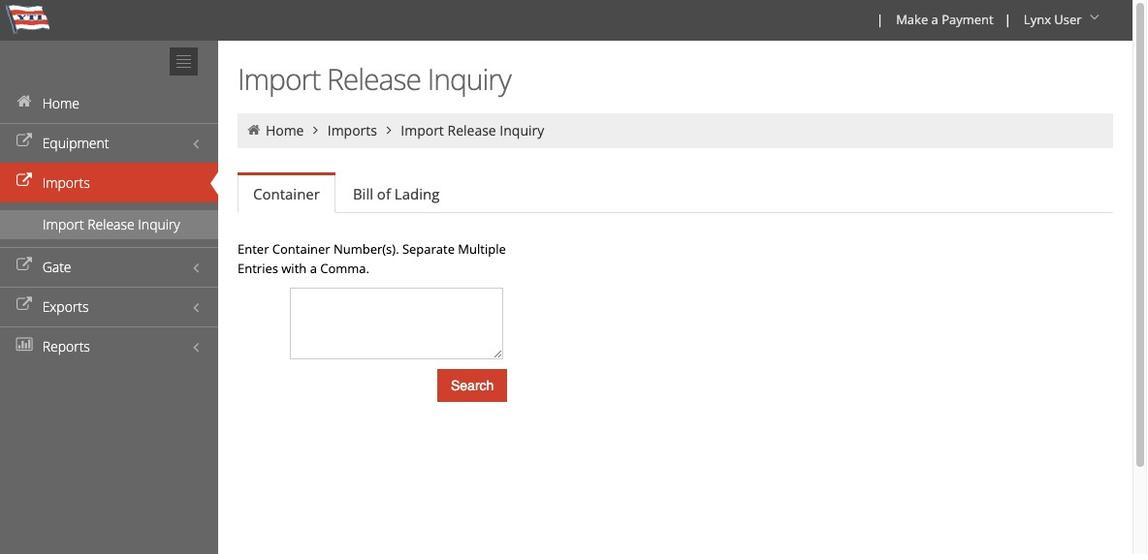 Task type: describe. For each thing, give the bounding box(es) containing it.
with
[[282, 260, 307, 277]]

release for the leftmost import release inquiry link
[[87, 215, 135, 234]]

0 horizontal spatial home link
[[0, 83, 218, 123]]

release for import release inquiry link to the top
[[448, 121, 496, 140]]

1 horizontal spatial import
[[238, 59, 320, 99]]

reports link
[[0, 327, 218, 367]]

0 vertical spatial release
[[327, 59, 421, 99]]

entries
[[238, 260, 278, 277]]

container link
[[238, 176, 335, 213]]

equipment link
[[0, 123, 218, 163]]

1 angle right image from the left
[[307, 123, 324, 137]]

0 vertical spatial import release inquiry link
[[401, 121, 544, 140]]

equipment
[[42, 134, 109, 152]]

1 vertical spatial import
[[401, 121, 444, 140]]

lynx
[[1024, 11, 1051, 28]]

1 horizontal spatial imports link
[[328, 121, 377, 140]]

bar chart image
[[15, 338, 34, 352]]

0 horizontal spatial imports link
[[0, 163, 218, 203]]

multiple
[[458, 240, 506, 258]]

0 horizontal spatial imports
[[42, 174, 90, 192]]

exports
[[42, 298, 89, 316]]

1 vertical spatial inquiry
[[500, 121, 544, 140]]

angle down image
[[1085, 11, 1105, 24]]

enter
[[238, 240, 269, 258]]

1 | from the left
[[877, 11, 884, 28]]

lading
[[394, 184, 440, 204]]

make a payment link
[[887, 0, 1000, 41]]

make
[[896, 11, 928, 28]]

of
[[377, 184, 391, 204]]

2 angle right image from the left
[[381, 123, 397, 137]]

reports
[[42, 337, 90, 356]]

external link image for equipment
[[15, 135, 34, 148]]

a inside enter container number(s).  separate multiple entries with a comma.
[[310, 260, 317, 277]]

search
[[451, 378, 494, 394]]

0 horizontal spatial import
[[43, 215, 84, 234]]

user
[[1054, 11, 1082, 28]]

1 horizontal spatial home link
[[266, 121, 304, 140]]



Task type: locate. For each thing, give the bounding box(es) containing it.
import release inquiry link
[[401, 121, 544, 140], [0, 210, 218, 240]]

0 horizontal spatial home
[[42, 94, 80, 112]]

imports down equipment on the left top
[[42, 174, 90, 192]]

number(s).
[[333, 240, 399, 258]]

1 vertical spatial external link image
[[15, 299, 34, 312]]

import
[[238, 59, 320, 99], [401, 121, 444, 140], [43, 215, 84, 234]]

imports up bill
[[328, 121, 377, 140]]

0 horizontal spatial release
[[87, 215, 135, 234]]

external link image
[[15, 259, 34, 272], [15, 299, 34, 312]]

gate
[[42, 258, 71, 276]]

home link
[[0, 83, 218, 123], [266, 121, 304, 140]]

external link image inside gate link
[[15, 259, 34, 272]]

external link image
[[15, 135, 34, 148], [15, 175, 34, 188]]

0 vertical spatial a
[[932, 11, 939, 28]]

lynx user link
[[1015, 0, 1111, 41]]

container
[[253, 184, 320, 204], [272, 240, 330, 258]]

import release inquiry
[[238, 59, 511, 99], [401, 121, 544, 140], [43, 215, 180, 234]]

bill of lading
[[353, 184, 440, 204]]

home link right home icon at the left top of page
[[266, 121, 304, 140]]

2 vertical spatial import release inquiry
[[43, 215, 180, 234]]

home image
[[245, 123, 262, 137]]

home link up equipment on the left top
[[0, 83, 218, 123]]

external link image for exports
[[15, 299, 34, 312]]

a right make
[[932, 11, 939, 28]]

2 vertical spatial inquiry
[[138, 215, 180, 234]]

1 vertical spatial release
[[448, 121, 496, 140]]

0 vertical spatial external link image
[[15, 259, 34, 272]]

imports link
[[328, 121, 377, 140], [0, 163, 218, 203]]

imports
[[328, 121, 377, 140], [42, 174, 90, 192]]

bill of lading link
[[337, 175, 455, 213]]

angle right image up of
[[381, 123, 397, 137]]

exports link
[[0, 287, 218, 327]]

0 vertical spatial imports link
[[328, 121, 377, 140]]

0 horizontal spatial angle right image
[[307, 123, 324, 137]]

import release inquiry link up gate link
[[0, 210, 218, 240]]

1 horizontal spatial a
[[932, 11, 939, 28]]

2 vertical spatial release
[[87, 215, 135, 234]]

external link image inside equipment 'link'
[[15, 135, 34, 148]]

home image
[[15, 95, 34, 109]]

a
[[932, 11, 939, 28], [310, 260, 317, 277]]

1 horizontal spatial release
[[327, 59, 421, 99]]

0 vertical spatial import
[[238, 59, 320, 99]]

external link image for gate
[[15, 259, 34, 272]]

import release inquiry for the leftmost import release inquiry link
[[43, 215, 180, 234]]

0 vertical spatial home
[[42, 94, 80, 112]]

0 horizontal spatial |
[[877, 11, 884, 28]]

1 horizontal spatial angle right image
[[381, 123, 397, 137]]

0 vertical spatial external link image
[[15, 135, 34, 148]]

1 vertical spatial a
[[310, 260, 317, 277]]

external link image inside exports link
[[15, 299, 34, 312]]

import up home icon at the left top of page
[[238, 59, 320, 99]]

external link image left the gate
[[15, 259, 34, 272]]

0 horizontal spatial a
[[310, 260, 317, 277]]

0 vertical spatial import release inquiry
[[238, 59, 511, 99]]

0 vertical spatial imports
[[328, 121, 377, 140]]

2 vertical spatial import
[[43, 215, 84, 234]]

bill
[[353, 184, 373, 204]]

1 vertical spatial imports
[[42, 174, 90, 192]]

2 | from the left
[[1004, 11, 1011, 28]]

2 horizontal spatial release
[[448, 121, 496, 140]]

1 vertical spatial imports link
[[0, 163, 218, 203]]

2 horizontal spatial import
[[401, 121, 444, 140]]

imports link down equipment on the left top
[[0, 163, 218, 203]]

|
[[877, 11, 884, 28], [1004, 11, 1011, 28]]

0 horizontal spatial import release inquiry link
[[0, 210, 218, 240]]

1 vertical spatial import release inquiry
[[401, 121, 544, 140]]

1 external link image from the top
[[15, 135, 34, 148]]

1 horizontal spatial home
[[266, 121, 304, 140]]

home right home image
[[42, 94, 80, 112]]

2 external link image from the top
[[15, 299, 34, 312]]

2 external link image from the top
[[15, 175, 34, 188]]

angle right image
[[307, 123, 324, 137], [381, 123, 397, 137]]

comma.
[[320, 260, 369, 277]]

container up 'with'
[[272, 240, 330, 258]]

| left make
[[877, 11, 884, 28]]

angle right image right home icon at the left top of page
[[307, 123, 324, 137]]

payment
[[942, 11, 994, 28]]

1 vertical spatial home
[[266, 121, 304, 140]]

search button
[[437, 369, 508, 402]]

import up the gate
[[43, 215, 84, 234]]

1 vertical spatial external link image
[[15, 175, 34, 188]]

external link image up bar chart image at left bottom
[[15, 299, 34, 312]]

imports link up bill
[[328, 121, 377, 140]]

0 vertical spatial container
[[253, 184, 320, 204]]

lynx user
[[1024, 11, 1082, 28]]

home right home icon at the left top of page
[[266, 121, 304, 140]]

None text field
[[290, 288, 503, 360]]

import up 'lading'
[[401, 121, 444, 140]]

import release inquiry for import release inquiry link to the top
[[401, 121, 544, 140]]

1 horizontal spatial import release inquiry link
[[401, 121, 544, 140]]

enter container number(s).  separate multiple entries with a comma.
[[238, 240, 506, 277]]

separate
[[402, 240, 455, 258]]

external link image for imports
[[15, 175, 34, 188]]

a right 'with'
[[310, 260, 317, 277]]

container inside enter container number(s).  separate multiple entries with a comma.
[[272, 240, 330, 258]]

1 external link image from the top
[[15, 259, 34, 272]]

release
[[327, 59, 421, 99], [448, 121, 496, 140], [87, 215, 135, 234]]

0 vertical spatial inquiry
[[427, 59, 511, 99]]

1 horizontal spatial |
[[1004, 11, 1011, 28]]

1 horizontal spatial imports
[[328, 121, 377, 140]]

1 vertical spatial import release inquiry link
[[0, 210, 218, 240]]

home
[[42, 94, 80, 112], [266, 121, 304, 140]]

gate link
[[0, 247, 218, 287]]

inquiry
[[427, 59, 511, 99], [500, 121, 544, 140], [138, 215, 180, 234]]

import release inquiry link up 'lading'
[[401, 121, 544, 140]]

container up enter
[[253, 184, 320, 204]]

| left lynx
[[1004, 11, 1011, 28]]

1 vertical spatial container
[[272, 240, 330, 258]]

make a payment
[[896, 11, 994, 28]]



Task type: vqa. For each thing, say whether or not it's contained in the screenshot.
RELEASE
yes



